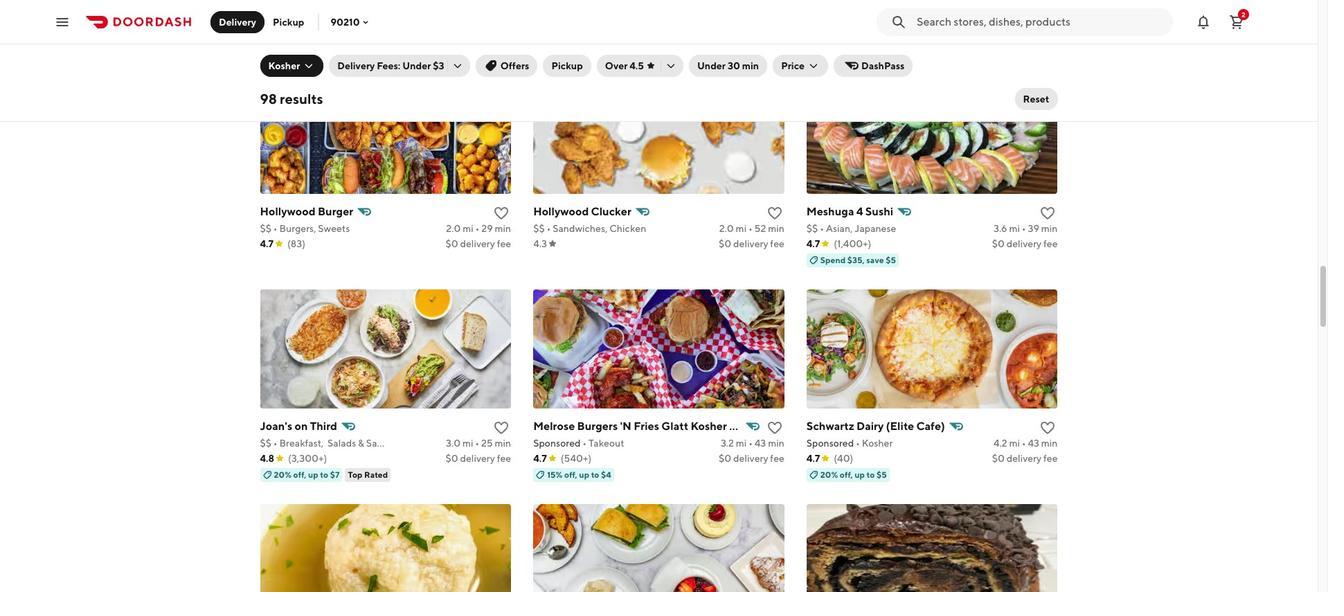 Task type: describe. For each thing, give the bounding box(es) containing it.
$$ for hollywood burger
[[260, 223, 272, 234]]

over
[[605, 60, 628, 71]]

• left 29 at top
[[476, 223, 480, 234]]

$​0 for meshuga 4 sushi
[[992, 238, 1005, 249]]

4
[[857, 205, 863, 218]]

breakfast,
[[279, 437, 324, 449]]

click to add this store to your saved list image
[[1040, 205, 1057, 221]]

$5 for 20% off, up to $5
[[877, 469, 887, 480]]

• left 39
[[1022, 223, 1026, 234]]

sponsored • takeout
[[533, 437, 624, 449]]

$$ • breakfast,  salads & sandwiches
[[260, 437, 419, 449]]

25%
[[598, 40, 615, 50]]

15% off, up to $5
[[274, 40, 338, 50]]

under 30 min button
[[689, 55, 768, 77]]

dashpass button
[[834, 55, 913, 77]]

mediterranean
[[318, 8, 383, 19]]

90210
[[331, 16, 360, 27]]

$​0 delivery fee for schwartz dairy (elite cafe)
[[992, 453, 1058, 464]]

90210 button
[[331, 16, 371, 27]]

top rated
[[348, 469, 388, 480]]

grill
[[729, 419, 752, 433]]

3.9
[[995, 8, 1009, 19]]

delivery down 3.9 mi • 37 min
[[1007, 23, 1042, 34]]

mi right 3.9
[[1010, 8, 1021, 19]]

joan's
[[260, 419, 292, 433]]

up for 20% off, up to $5
[[855, 469, 865, 480]]

20% off, up to $5
[[821, 469, 887, 480]]

clucker
[[591, 205, 632, 218]]

melrose burgers 'n fries glatt kosher grill
[[533, 419, 752, 433]]

$​0 delivery fee for melrose burgers 'n fries glatt kosher grill
[[719, 453, 785, 464]]

mi for melrose burgers 'n fries glatt kosher grill
[[736, 437, 747, 449]]

dashpass
[[862, 60, 905, 71]]

$​0 delivery fee down 3.9 mi • 37 min
[[992, 23, 1058, 34]]

4.7 for schwartz dairy (elite cafe)
[[807, 453, 820, 464]]

sweets
[[318, 223, 350, 234]]

• left asian,
[[820, 223, 824, 234]]

to for 20% off, up to $5
[[867, 469, 875, 480]]

kosher up 3.2
[[691, 419, 727, 433]]

hour:
[[575, 40, 597, 50]]

(520+)
[[287, 23, 318, 34]]

3.2
[[721, 437, 734, 449]]

$35,
[[848, 255, 865, 265]]

• down dairy
[[856, 437, 860, 449]]

happy hour: 25% off, up to $15
[[547, 40, 667, 50]]

$4
[[601, 469, 611, 480]]

meshuga 4 sushi
[[807, 205, 894, 218]]

rave
[[676, 40, 695, 50]]

hollywood clucker
[[533, 205, 632, 218]]

over 4.5
[[605, 60, 644, 71]]

$​0 for joan's on third
[[446, 453, 458, 464]]

0 vertical spatial pickup button
[[265, 11, 313, 33]]

$7
[[330, 469, 340, 480]]

$$ • asian, japanese
[[807, 223, 897, 234]]

fee up dashpass button
[[867, 40, 879, 50]]

$​0 for schwartz dairy (elite cafe)
[[992, 453, 1005, 464]]

• left 52
[[749, 223, 753, 234]]

top
[[348, 469, 363, 480]]

15% off, up to $4
[[547, 469, 611, 480]]

• down grill
[[749, 437, 753, 449]]

off, for 20% off, up to $5
[[840, 469, 853, 480]]

• left dinner,
[[820, 8, 824, 19]]

3 items, open order cart image
[[1229, 14, 1245, 30]]

cafe)
[[917, 419, 945, 433]]

$$ for hollywood clucker
[[533, 223, 545, 234]]

delivery for joan's on third
[[460, 453, 495, 464]]

mi for joan's on third
[[463, 437, 473, 449]]

• right delivery button at the top of the page
[[273, 8, 278, 19]]

fee for joan's on third
[[497, 453, 511, 464]]

3.0 mi • 25 min
[[446, 437, 511, 449]]

rated
[[364, 469, 388, 480]]

20% for 20% off, up to $7
[[274, 469, 292, 480]]

fees:
[[377, 60, 401, 71]]

98
[[260, 91, 277, 107]]

4.7 for meshuga 4 sushi
[[807, 238, 820, 249]]

1 horizontal spatial pickup button
[[543, 55, 591, 77]]

kosher button
[[260, 55, 324, 77]]

fee for schwartz dairy (elite cafe)
[[1044, 453, 1058, 464]]

chicken
[[610, 223, 646, 234]]

fee for melrose burgers 'n fries glatt kosher grill
[[770, 453, 785, 464]]

$​0 for hollywood clucker
[[719, 238, 732, 249]]

hollywood for hollywood burger
[[260, 205, 316, 218]]

30
[[728, 60, 740, 71]]

reset button
[[1015, 88, 1058, 110]]

fries
[[634, 419, 659, 433]]

min for hollywood burger
[[495, 223, 511, 234]]

results
[[280, 91, 323, 107]]

4.7 for hollywood burger
[[260, 238, 274, 249]]

(elite
[[886, 419, 914, 433]]

rave reviews
[[676, 40, 730, 50]]

• right 4.2
[[1022, 437, 1026, 449]]

0 horizontal spatial pickup
[[273, 16, 304, 27]]

3.9 mi • 37 min
[[995, 8, 1058, 19]]

delivery right '$0'
[[833, 40, 865, 50]]

sponsored for schwartz
[[807, 437, 854, 449]]

min for joan's on third
[[495, 437, 511, 449]]

hollywood for hollywood clucker
[[533, 205, 589, 218]]

joan's on third
[[260, 419, 337, 433]]

offers button
[[476, 55, 538, 77]]

$$ for joan's on third
[[260, 437, 272, 449]]

$$ • sandwiches, chicken
[[533, 223, 646, 234]]

$$ • burgers, mediterranean
[[260, 8, 383, 19]]

$$ up kosher button
[[260, 8, 272, 19]]

under 30 min
[[697, 60, 759, 71]]

offers
[[501, 60, 529, 71]]

salads
[[328, 437, 356, 449]]

29
[[482, 223, 493, 234]]

$​0 delivery fee for hollywood burger
[[446, 238, 511, 249]]

save
[[867, 255, 884, 265]]

schwartz
[[807, 419, 854, 433]]

min right 37
[[1042, 8, 1058, 19]]

37
[[1029, 8, 1040, 19]]

click to add this store to your saved list image for hollywood clucker
[[767, 205, 783, 221]]

$$ left dinner,
[[807, 8, 818, 19]]

open menu image
[[54, 14, 71, 30]]

min for schwartz dairy (elite cafe)
[[1042, 437, 1058, 449]]

$$ for meshuga 4 sushi
[[807, 223, 818, 234]]

dinner,
[[826, 8, 858, 19]]

2
[[1242, 10, 1246, 18]]

reset
[[1023, 94, 1050, 105]]

$​0 delivery fee for meshuga 4 sushi
[[992, 238, 1058, 249]]

click to add this store to your saved list image for hollywood burger
[[493, 205, 510, 221]]

delivery button
[[211, 11, 265, 33]]

spend
[[821, 255, 846, 265]]

4.5
[[630, 60, 644, 71]]

&
[[358, 437, 364, 449]]

sushi
[[866, 205, 894, 218]]

$$ • burgers, sweets
[[260, 223, 350, 234]]

4.7 for melrose burgers 'n fries glatt kosher grill
[[533, 453, 547, 464]]

kosher down schwartz dairy (elite cafe)
[[862, 437, 893, 449]]

Store search: begin typing to search for stores available on DoorDash text field
[[917, 14, 1165, 29]]

• down 'joan's'
[[273, 437, 278, 449]]

sponsored for melrose
[[533, 437, 581, 449]]

burgers, for sweets
[[279, 223, 316, 234]]

$15
[[654, 40, 667, 50]]



Task type: vqa. For each thing, say whether or not it's contained in the screenshot.
Joan's on Third fee
yes



Task type: locate. For each thing, give the bounding box(es) containing it.
to down the $$ • burgers, mediterranean
[[318, 40, 326, 50]]

2.0 left 52
[[719, 223, 734, 234]]

39
[[1028, 223, 1040, 234]]

mi for hollywood clucker
[[736, 223, 747, 234]]

$​0 delivery fee for joan's on third
[[446, 453, 511, 464]]

$​0 down 2.0 mi • 29 min on the left top of page
[[446, 238, 458, 249]]

min right 3.2
[[768, 437, 785, 449]]

43 for schwartz dairy (elite cafe)
[[1028, 437, 1040, 449]]

off, for 20% off, up to $7
[[293, 469, 306, 480]]

4.8
[[260, 453, 274, 464]]

•
[[273, 8, 278, 19], [820, 8, 824, 19], [1023, 8, 1027, 19], [273, 223, 278, 234], [476, 223, 480, 234], [547, 223, 551, 234], [749, 223, 753, 234], [820, 223, 824, 234], [1022, 223, 1026, 234], [273, 437, 278, 449], [475, 437, 479, 449], [583, 437, 587, 449], [749, 437, 753, 449], [856, 437, 860, 449], [1022, 437, 1026, 449]]

sandwiches,
[[553, 223, 608, 234]]

2.0 for hollywood burger
[[446, 223, 461, 234]]

pickup up "15% off, up to $5"
[[273, 16, 304, 27]]

20%
[[274, 469, 292, 480], [821, 469, 838, 480]]

$​0 down 3.9
[[992, 23, 1005, 34]]

15% for 15% off, up to $5
[[274, 40, 289, 50]]

$$ up 4.8
[[260, 437, 272, 449]]

4.7 left (83)
[[260, 238, 274, 249]]

4.7 down melrose
[[533, 453, 547, 464]]

43 for melrose burgers 'n fries glatt kosher grill
[[755, 437, 766, 449]]

0 horizontal spatial 15%
[[274, 40, 289, 50]]

delivery down 4.2 mi • 43 min
[[1007, 453, 1042, 464]]

4.3
[[533, 238, 547, 249]]

burgers, up (83)
[[279, 223, 316, 234]]

mi
[[1010, 8, 1021, 19], [463, 223, 474, 234], [736, 223, 747, 234], [1009, 223, 1020, 234], [463, 437, 473, 449], [736, 437, 747, 449], [1009, 437, 1020, 449]]

fee down 3.0 mi • 25 min
[[497, 453, 511, 464]]

$​0 delivery fee down 2.0 mi • 29 min on the left top of page
[[446, 238, 511, 249]]

hollywood up '$$ • burgers, sweets'
[[260, 205, 316, 218]]

click to add this store to your saved list image up 2.0 mi • 52 min
[[767, 205, 783, 221]]

delivery left fees:
[[338, 60, 375, 71]]

up
[[306, 40, 316, 50], [632, 40, 642, 50], [308, 469, 318, 480], [579, 469, 589, 480], [855, 469, 865, 480]]

sponsored down melrose
[[533, 437, 581, 449]]

happy
[[547, 40, 573, 50]]

mi for schwartz dairy (elite cafe)
[[1009, 437, 1020, 449]]

• up 4.3 on the top left of page
[[547, 223, 551, 234]]

(83)
[[287, 238, 305, 249]]

click to add this store to your saved list image for schwartz dairy (elite cafe)
[[1040, 419, 1057, 436]]

min for melrose burgers 'n fries glatt kosher grill
[[768, 437, 785, 449]]

dairy
[[857, 419, 884, 433]]

0 horizontal spatial pickup button
[[265, 11, 313, 33]]

2 hollywood from the left
[[533, 205, 589, 218]]

0 vertical spatial pickup
[[273, 16, 304, 27]]

0 vertical spatial $5
[[328, 40, 338, 50]]

1 vertical spatial 15%
[[547, 469, 563, 480]]

• left 37
[[1023, 8, 1027, 19]]

3.6
[[994, 223, 1008, 234]]

15% down (540+)
[[547, 469, 563, 480]]

to for 20% off, up to $7
[[320, 469, 328, 480]]

1 under from the left
[[403, 60, 431, 71]]

1 horizontal spatial 20%
[[821, 469, 838, 480]]

to for 15% off, up to $5
[[318, 40, 326, 50]]

0 horizontal spatial hollywood
[[260, 205, 316, 218]]

1 horizontal spatial pickup
[[552, 60, 583, 71]]

20% off, up to $7
[[274, 469, 340, 480]]

0 horizontal spatial delivery
[[219, 16, 256, 27]]

15% for 15% off, up to $4
[[547, 469, 563, 480]]

delivery for melrose burgers 'n fries glatt kosher grill
[[733, 453, 769, 464]]

2.0 for hollywood clucker
[[719, 223, 734, 234]]

2 vertical spatial $5
[[877, 469, 887, 480]]

2 43 from the left
[[1028, 437, 1040, 449]]

delivery for hollywood clucker
[[733, 238, 769, 249]]

notification bell image
[[1195, 14, 1212, 30]]

delivery down 3.0 mi • 25 min
[[460, 453, 495, 464]]

pickup down happy at top
[[552, 60, 583, 71]]

kosher
[[860, 8, 891, 19], [268, 60, 300, 71], [691, 419, 727, 433], [862, 437, 893, 449]]

to left "$7"
[[320, 469, 328, 480]]

mi right the 3.6
[[1009, 223, 1020, 234]]

delivery fees: under $3
[[338, 60, 444, 71]]

• down the hollywood burger
[[273, 223, 278, 234]]

2 button
[[1223, 8, 1251, 36]]

japanese
[[855, 223, 897, 234]]

1 horizontal spatial under
[[697, 60, 726, 71]]

min for hollywood clucker
[[768, 223, 785, 234]]

kosher down "15% off, up to $5"
[[268, 60, 300, 71]]

off, for 15% off, up to $5
[[291, 40, 304, 50]]

under down reviews
[[697, 60, 726, 71]]

2 burgers, from the top
[[279, 223, 316, 234]]

$​0 delivery fee down 3.2 mi • 43 min
[[719, 453, 785, 464]]

2 sponsored from the left
[[807, 437, 854, 449]]

hollywood
[[260, 205, 316, 218], [533, 205, 589, 218]]

min for meshuga 4 sushi
[[1042, 223, 1058, 234]]

25
[[481, 437, 493, 449]]

$​0 delivery fee down 3.0 mi • 25 min
[[446, 453, 511, 464]]

delivery
[[219, 16, 256, 27], [338, 60, 375, 71]]

3.2 mi • 43 min
[[721, 437, 785, 449]]

$5 for 15% off, up to $5
[[328, 40, 338, 50]]

2 20% from the left
[[821, 469, 838, 480]]

glatt
[[662, 419, 689, 433]]

click to add this store to your saved list image
[[493, 205, 510, 221], [767, 205, 783, 221], [493, 419, 510, 436], [767, 419, 783, 436], [1040, 419, 1057, 436]]

• up (540+)
[[583, 437, 587, 449]]

$​0 delivery fee down the 3.6 mi • 39 min
[[992, 238, 1058, 249]]

delivery for delivery
[[219, 16, 256, 27]]

under inside button
[[697, 60, 726, 71]]

1 vertical spatial pickup
[[552, 60, 583, 71]]

hollywood up "sandwiches,"
[[533, 205, 589, 218]]

$​0 delivery fee down 2.0 mi • 52 min
[[719, 238, 785, 249]]

fee
[[1044, 23, 1058, 34], [867, 40, 879, 50], [497, 238, 511, 249], [770, 238, 785, 249], [1044, 238, 1058, 249], [497, 453, 511, 464], [770, 453, 785, 464], [1044, 453, 1058, 464]]

$$ down meshuga
[[807, 223, 818, 234]]

(40)
[[834, 453, 854, 464]]

3.6 mi • 39 min
[[994, 223, 1058, 234]]

delivery for schwartz dairy (elite cafe)
[[1007, 453, 1042, 464]]

min right 29 at top
[[495, 223, 511, 234]]

delivery inside delivery button
[[219, 16, 256, 27]]

up down sponsored • kosher
[[855, 469, 865, 480]]

off, down (540+)
[[564, 469, 578, 480]]

0 horizontal spatial 43
[[755, 437, 766, 449]]

2 under from the left
[[697, 60, 726, 71]]

$​0 down 3.2
[[719, 453, 732, 464]]

melrose
[[533, 419, 575, 433]]

0 horizontal spatial under
[[403, 60, 431, 71]]

fee for meshuga 4 sushi
[[1044, 238, 1058, 249]]

off, for 15% off, up to $4
[[564, 469, 578, 480]]

1 burgers, from the top
[[279, 8, 316, 19]]

mi for meshuga 4 sushi
[[1009, 223, 1020, 234]]

click to add this store to your saved list image up 3.2 mi • 43 min
[[767, 419, 783, 436]]

delivery down 2.0 mi • 52 min
[[733, 238, 769, 249]]

hollywood burger
[[260, 205, 353, 218]]

up down (3,300+)
[[308, 469, 318, 480]]

to left the $15
[[644, 40, 652, 50]]

on
[[295, 419, 308, 433]]

1 20% from the left
[[274, 469, 292, 480]]

sponsored • kosher
[[807, 437, 893, 449]]

to
[[318, 40, 326, 50], [644, 40, 652, 50], [320, 469, 328, 480], [591, 469, 599, 480], [867, 469, 875, 480]]

0 vertical spatial delivery
[[219, 16, 256, 27]]

$​0 for melrose burgers 'n fries glatt kosher grill
[[719, 453, 732, 464]]

1 horizontal spatial hollywood
[[533, 205, 589, 218]]

up for 15% off, up to $5
[[306, 40, 316, 50]]

kosher inside button
[[268, 60, 300, 71]]

(3,300+)
[[288, 453, 327, 464]]

delivery
[[1007, 23, 1042, 34], [833, 40, 865, 50], [460, 238, 495, 249], [733, 238, 769, 249], [1007, 238, 1042, 249], [460, 453, 495, 464], [733, 453, 769, 464], [1007, 453, 1042, 464]]

burgers,
[[279, 8, 316, 19], [279, 223, 316, 234]]

• left 25
[[475, 437, 479, 449]]

fee down 3.9 mi • 37 min
[[1044, 23, 1058, 34]]

delivery for hollywood burger
[[460, 238, 495, 249]]

price
[[781, 60, 805, 71]]

$​0 delivery fee for hollywood clucker
[[719, 238, 785, 249]]

$$ up 4.3 on the top left of page
[[533, 223, 545, 234]]

0 vertical spatial burgers,
[[279, 8, 316, 19]]

$5
[[328, 40, 338, 50], [886, 255, 896, 265], [877, 469, 887, 480]]

third
[[310, 419, 337, 433]]

$$ • dinner, kosher
[[807, 8, 891, 19]]

up for 20% off, up to $7
[[308, 469, 318, 480]]

delivery left (520+)
[[219, 16, 256, 27]]

1 sponsored from the left
[[533, 437, 581, 449]]

$0
[[821, 40, 832, 50]]

under left $3
[[403, 60, 431, 71]]

15%
[[274, 40, 289, 50], [547, 469, 563, 480]]

burgers, for mediterranean
[[279, 8, 316, 19]]

min down click to add this store to your saved list icon
[[1042, 223, 1058, 234]]

delivery for delivery fees: under $3
[[338, 60, 375, 71]]

to for 15% off, up to $4
[[591, 469, 599, 480]]

meshuga
[[807, 205, 854, 218]]

burger
[[318, 205, 353, 218]]

mi left 29 at top
[[463, 223, 474, 234]]

$​0 down 2.0 mi • 52 min
[[719, 238, 732, 249]]

spend $35, save $5
[[821, 255, 896, 265]]

$​0
[[992, 23, 1005, 34], [446, 238, 458, 249], [719, 238, 732, 249], [992, 238, 1005, 249], [446, 453, 458, 464], [719, 453, 732, 464], [992, 453, 1005, 464]]

0 horizontal spatial 20%
[[274, 469, 292, 480]]

4.7 left (520+)
[[260, 23, 274, 34]]

price button
[[773, 55, 828, 77]]

$​0 down 4.2
[[992, 453, 1005, 464]]

4.7
[[260, 23, 274, 34], [260, 238, 274, 249], [807, 238, 820, 249], [533, 453, 547, 464], [807, 453, 820, 464]]

to left $4
[[591, 469, 599, 480]]

click to add this store to your saved list image up 2.0 mi • 29 min on the left top of page
[[493, 205, 510, 221]]

$​0 delivery fee down 4.2 mi • 43 min
[[992, 453, 1058, 464]]

click to add this store to your saved list image for joan's on third
[[493, 419, 510, 436]]

1 hollywood from the left
[[260, 205, 316, 218]]

pickup button up "15% off, up to $5"
[[265, 11, 313, 33]]

0 vertical spatial 15%
[[274, 40, 289, 50]]

15% up kosher button
[[274, 40, 289, 50]]

kosher right dinner,
[[860, 8, 891, 19]]

mi left 52
[[736, 223, 747, 234]]

delivery for meshuga 4 sushi
[[1007, 238, 1042, 249]]

1 horizontal spatial 15%
[[547, 469, 563, 480]]

2.0 left 29 at top
[[446, 223, 461, 234]]

asian,
[[826, 223, 853, 234]]

min right 30
[[742, 60, 759, 71]]

4.2 mi • 43 min
[[994, 437, 1058, 449]]

min right 4.2
[[1042, 437, 1058, 449]]

delivery down 3.2 mi • 43 min
[[733, 453, 769, 464]]

over 4.5 button
[[597, 55, 684, 77]]

3.0
[[446, 437, 461, 449]]

click to add this store to your saved list image up 3.0 mi • 25 min
[[493, 419, 510, 436]]

$​0 down the 3.6
[[992, 238, 1005, 249]]

click to add this store to your saved list image for melrose burgers 'n fries glatt kosher grill
[[767, 419, 783, 436]]

1 vertical spatial delivery
[[338, 60, 375, 71]]

20% for 20% off, up to $5
[[821, 469, 838, 480]]

schwartz dairy (elite cafe)
[[807, 419, 945, 433]]

0 horizontal spatial 2.0
[[446, 223, 461, 234]]

$3
[[433, 60, 444, 71]]

fee for hollywood clucker
[[770, 238, 785, 249]]

2.0 mi • 29 min
[[446, 223, 511, 234]]

1 horizontal spatial sponsored
[[807, 437, 854, 449]]

1 vertical spatial burgers,
[[279, 223, 316, 234]]

1 vertical spatial pickup button
[[543, 55, 591, 77]]

burgers
[[577, 419, 618, 433]]

0 horizontal spatial sponsored
[[533, 437, 581, 449]]

$5 down 90210
[[328, 40, 338, 50]]

$​0 for hollywood burger
[[446, 238, 458, 249]]

fee down the 3.6 mi • 39 min
[[1044, 238, 1058, 249]]

4.7 left (40)
[[807, 453, 820, 464]]

1 horizontal spatial 43
[[1028, 437, 1040, 449]]

$5 right the save
[[886, 255, 896, 265]]

1 2.0 from the left
[[446, 223, 461, 234]]

takeout
[[589, 437, 624, 449]]

up for 15% off, up to $4
[[579, 469, 589, 480]]

4.2
[[994, 437, 1008, 449]]

off, right 25%
[[617, 40, 630, 50]]

delivery down 2.0 mi • 29 min on the left top of page
[[460, 238, 495, 249]]

$0 delivery fee
[[821, 40, 879, 50]]

(540+)
[[561, 453, 592, 464]]

1 horizontal spatial delivery
[[338, 60, 375, 71]]

1 vertical spatial $5
[[886, 255, 896, 265]]

fee for hollywood burger
[[497, 238, 511, 249]]

sandwiches
[[366, 437, 419, 449]]

fee down 3.2 mi • 43 min
[[770, 453, 785, 464]]

4.7 down meshuga
[[807, 238, 820, 249]]

up up 4.5
[[632, 40, 642, 50]]

1 43 from the left
[[755, 437, 766, 449]]

min inside button
[[742, 60, 759, 71]]

$$ down the hollywood burger
[[260, 223, 272, 234]]

delivery down the 3.6 mi • 39 min
[[1007, 238, 1042, 249]]

off, down (40)
[[840, 469, 853, 480]]

1 horizontal spatial 2.0
[[719, 223, 734, 234]]

fee down 4.2 mi • 43 min
[[1044, 453, 1058, 464]]

20% down (40)
[[821, 469, 838, 480]]

$5 down sponsored • kosher
[[877, 469, 887, 480]]

up down (520+)
[[306, 40, 316, 50]]

2 2.0 from the left
[[719, 223, 734, 234]]

20% down 4.8
[[274, 469, 292, 480]]

mi for hollywood burger
[[463, 223, 474, 234]]

up down (540+)
[[579, 469, 589, 480]]

pickup button down happy at top
[[543, 55, 591, 77]]



